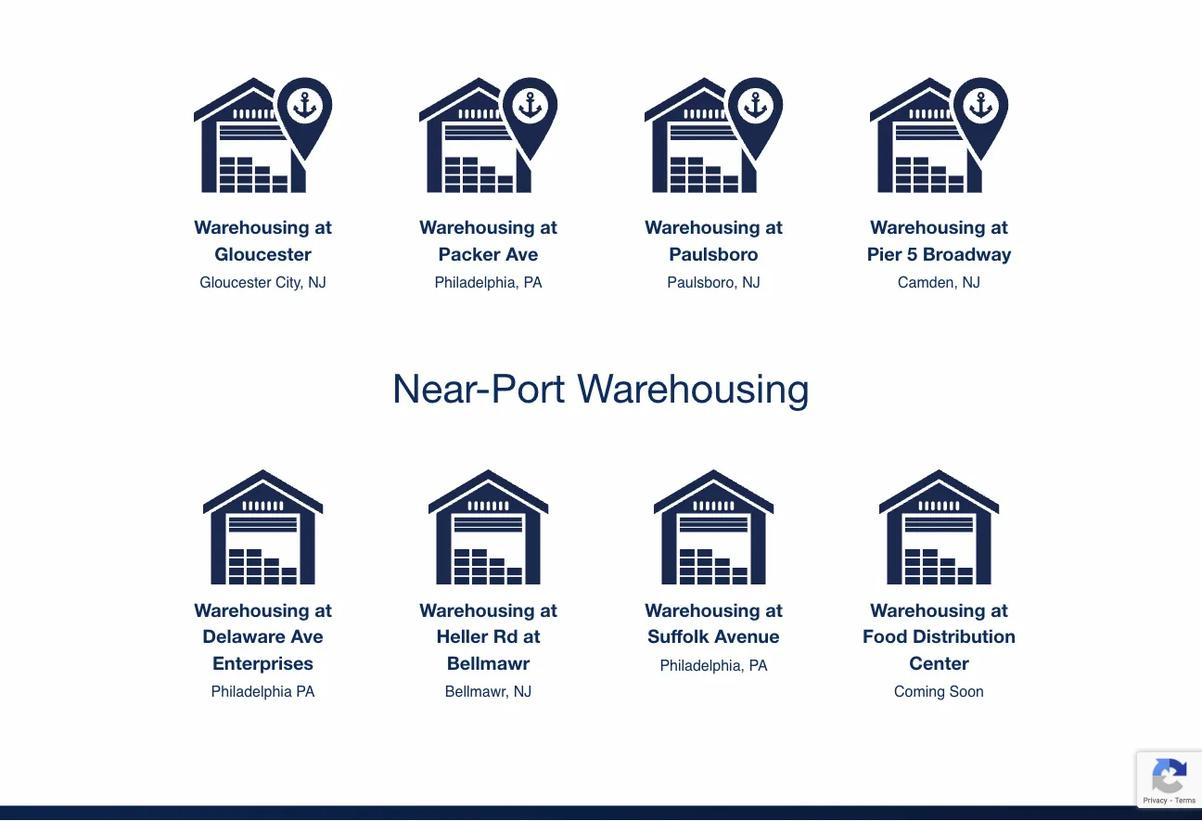 Task type: locate. For each thing, give the bounding box(es) containing it.
warehousing at paulsboro paulsboro, nj
[[645, 216, 783, 292]]

ave for philadelphia,
[[506, 243, 539, 265]]

nj
[[308, 274, 327, 292], [743, 274, 761, 292], [963, 274, 981, 292], [514, 684, 532, 701]]

warehousing for paulsboro
[[645, 216, 761, 239]]

philadelphia, down the "suffolk"
[[660, 657, 745, 674]]

port
[[491, 365, 566, 411]]

gloucester left city,
[[200, 274, 272, 292]]

warehousing at suffolk avenue philadelphia, pa
[[645, 599, 783, 674]]

at inside 'warehousing at gloucester gloucester city, nj'
[[315, 216, 332, 239]]

suffolk
[[648, 626, 710, 648]]

warehousing at heller rd at bellmawr bellmawr, nj
[[420, 599, 558, 701]]

pa
[[524, 274, 543, 292], [749, 657, 768, 674], [296, 684, 315, 701]]

pa for ave
[[524, 274, 543, 292]]

nj inside warehousing at pier 5 broadway camden, nj
[[963, 274, 981, 292]]

1 vertical spatial gloucester
[[200, 274, 272, 292]]

gloucester
[[215, 243, 312, 265], [200, 274, 272, 292]]

warehousing at food distribution center coming soon
[[863, 599, 1016, 701]]

philadelphia,
[[435, 274, 520, 292], [660, 657, 745, 674]]

warehousing inside warehousing at food distribution center coming soon
[[871, 599, 986, 621]]

0 vertical spatial philadelphia,
[[435, 274, 520, 292]]

at inside warehousing at delaware ave enterprises philadelphia pa
[[315, 599, 332, 621]]

at inside warehousing at suffolk avenue philadelphia, pa
[[766, 599, 783, 621]]

warehousing at <br>suffolk avenue image
[[654, 467, 774, 588]]

0 vertical spatial pa
[[524, 274, 543, 292]]

0 vertical spatial gloucester
[[215, 243, 312, 265]]

warehousing inside warehousing at delaware ave enterprises philadelphia pa
[[194, 599, 310, 621]]

philadelphia, inside warehousing at packer ave philadelphia, pa
[[435, 274, 520, 292]]

at inside warehousing at packer ave philadelphia, pa
[[540, 216, 558, 239]]

ave right packer
[[506, 243, 539, 265]]

at for paulsboro
[[766, 216, 783, 239]]

2 horizontal spatial pa
[[749, 657, 768, 674]]

1 horizontal spatial philadelphia,
[[660, 657, 745, 674]]

warehousing for packer ave
[[420, 216, 535, 239]]

camden,
[[898, 274, 959, 292]]

gloucester up city,
[[215, 243, 312, 265]]

at inside warehousing at paulsboro paulsboro, nj
[[766, 216, 783, 239]]

nj down paulsboro
[[743, 274, 761, 292]]

philadelphia, for packer
[[435, 274, 520, 292]]

nj down bellmawr at the left bottom of the page
[[514, 684, 532, 701]]

1 horizontal spatial ave
[[506, 243, 539, 265]]

warehousing inside the warehousing at heller rd at bellmawr bellmawr, nj
[[420, 599, 535, 621]]

at inside warehousing at pier 5 broadway camden, nj
[[991, 216, 1009, 239]]

pier
[[867, 243, 903, 265]]

warehousing at pier 5 broadway camden, nj
[[867, 216, 1012, 292]]

warehousing inside warehousing at suffolk avenue philadelphia, pa
[[645, 599, 761, 621]]

nj right city,
[[308, 274, 327, 292]]

0 horizontal spatial pa
[[296, 684, 315, 701]]

warehousing for delaware ave enterprises
[[194, 599, 310, 621]]

1 vertical spatial ave
[[291, 626, 324, 648]]

food
[[863, 626, 908, 648]]

city,
[[276, 274, 304, 292]]

warehousing at<br> heller rd at bellmawr image
[[428, 467, 549, 588]]

at for suffolk avenue
[[766, 599, 783, 621]]

2 vertical spatial pa
[[296, 684, 315, 701]]

0 vertical spatial ave
[[506, 243, 539, 265]]

0 horizontal spatial ave
[[291, 626, 324, 648]]

at for food distribution center
[[991, 599, 1009, 621]]

1 vertical spatial pa
[[749, 657, 768, 674]]

pa inside warehousing at suffolk avenue philadelphia, pa
[[749, 657, 768, 674]]

delaware
[[203, 626, 286, 648]]

philadelphia, inside warehousing at suffolk avenue philadelphia, pa
[[660, 657, 745, 674]]

pa inside warehousing at packer ave philadelphia, pa
[[524, 274, 543, 292]]

at
[[315, 216, 332, 239], [540, 216, 558, 239], [766, 216, 783, 239], [991, 216, 1009, 239], [315, 599, 332, 621], [540, 599, 558, 621], [766, 599, 783, 621], [991, 599, 1009, 621], [523, 626, 541, 648]]

ave for enterprises
[[291, 626, 324, 648]]

ave
[[506, 243, 539, 265], [291, 626, 324, 648]]

warehousing inside warehousing at pier 5 broadway camden, nj
[[871, 216, 986, 239]]

ave up enterprises
[[291, 626, 324, 648]]

warehousing at paulsboro, nj image
[[645, 66, 784, 205]]

1 vertical spatial philadelphia,
[[660, 657, 745, 674]]

warehousing
[[194, 216, 310, 239], [420, 216, 535, 239], [645, 216, 761, 239], [871, 216, 986, 239], [577, 365, 810, 411], [194, 599, 310, 621], [420, 599, 535, 621], [645, 599, 761, 621], [871, 599, 986, 621]]

philadelphia, for suffolk
[[660, 657, 745, 674]]

warehousing at packer ave philadelphia, pa
[[420, 216, 558, 292]]

ave inside warehousing at packer ave philadelphia, pa
[[506, 243, 539, 265]]

0 horizontal spatial philadelphia,
[[435, 274, 520, 292]]

philadelphia, down packer
[[435, 274, 520, 292]]

warehousing inside warehousing at paulsboro paulsboro, nj
[[645, 216, 761, 239]]

1 horizontal spatial pa
[[524, 274, 543, 292]]

near-
[[392, 365, 491, 411]]

warehousing inside warehousing at packer ave philadelphia, pa
[[420, 216, 535, 239]]

warehousing inside 'warehousing at gloucester gloucester city, nj'
[[194, 216, 310, 239]]

at inside warehousing at food distribution center coming soon
[[991, 599, 1009, 621]]

nj down broadway
[[963, 274, 981, 292]]

ave inside warehousing at delaware ave enterprises philadelphia pa
[[291, 626, 324, 648]]

center
[[910, 652, 970, 674]]

pa for avenue
[[749, 657, 768, 674]]

warehousing at philadelphia, pa image
[[419, 66, 558, 205]]



Task type: describe. For each thing, give the bounding box(es) containing it.
warehousing for pier 5 broadway
[[871, 216, 986, 239]]

near-port warehousing
[[392, 365, 810, 411]]

nj inside 'warehousing at gloucester gloucester city, nj'
[[308, 274, 327, 292]]

warehousing for food distribution center
[[871, 599, 986, 621]]

warehousing at<br> delaware ave enterprises image
[[203, 467, 323, 588]]

rd
[[494, 626, 518, 648]]

broadway
[[923, 243, 1012, 265]]

at for gloucester
[[315, 216, 332, 239]]

5
[[908, 243, 918, 265]]

warehousing at camden, nj image
[[870, 66, 1009, 205]]

bellmawr,
[[445, 684, 510, 701]]

warehousing at<br> food distribution center image
[[879, 467, 1000, 588]]

nj inside the warehousing at heller rd at bellmawr bellmawr, nj
[[514, 684, 532, 701]]

avenue
[[715, 626, 780, 648]]

coming
[[895, 684, 946, 701]]

soon
[[950, 684, 985, 701]]

paulsboro,
[[668, 274, 739, 292]]

warehousing for gloucester
[[194, 216, 310, 239]]

nj inside warehousing at paulsboro paulsboro, nj
[[743, 274, 761, 292]]

paulsboro
[[669, 243, 759, 265]]

at for delaware ave enterprises
[[315, 599, 332, 621]]

at for heller rd at bellmawr
[[540, 599, 558, 621]]

warehousing at gloucester gloucester city, nj
[[194, 216, 332, 292]]

warehousing at delaware ave enterprises philadelphia pa
[[194, 599, 332, 701]]

warehousing for suffolk avenue
[[645, 599, 761, 621]]

warehousing at gloucester city, nj image
[[194, 66, 333, 205]]

pa inside warehousing at delaware ave enterprises philadelphia pa
[[296, 684, 315, 701]]

at for packer ave
[[540, 216, 558, 239]]

at for pier 5 broadway
[[991, 216, 1009, 239]]

philadelphia
[[211, 684, 292, 701]]

heller
[[437, 626, 488, 648]]

warehousing for heller rd at bellmawr
[[420, 599, 535, 621]]

distribution
[[913, 626, 1016, 648]]

enterprises
[[212, 652, 314, 674]]

bellmawr
[[447, 652, 530, 674]]

packer
[[439, 243, 501, 265]]



Task type: vqa. For each thing, say whether or not it's contained in the screenshot.
at corresponding to Heller Rd at Bellmawr
yes



